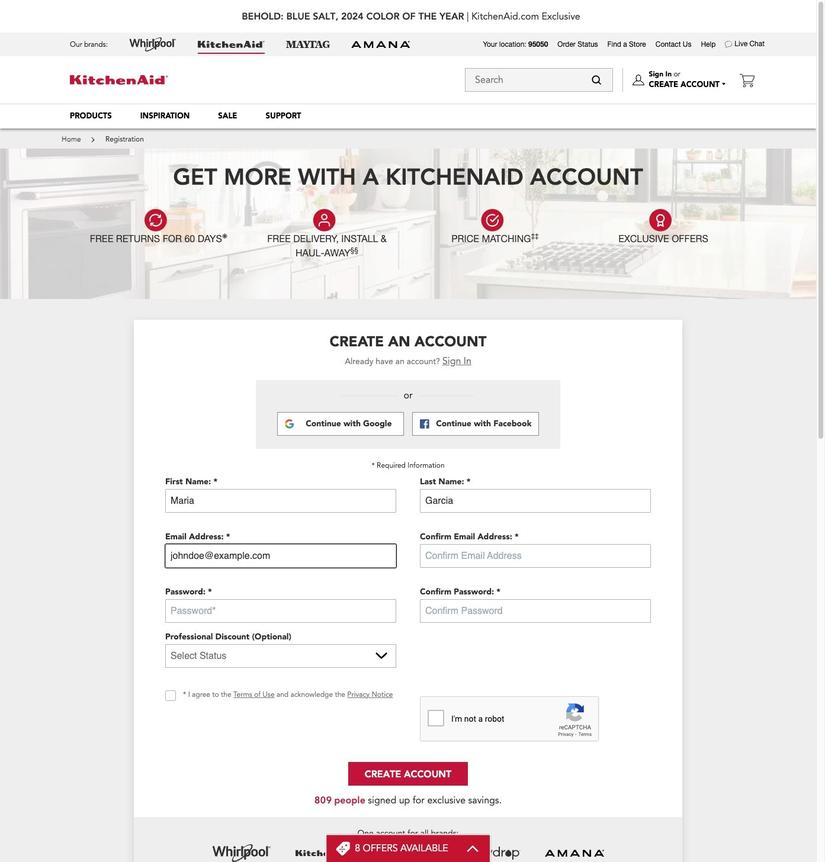 Task type: vqa. For each thing, say whether or not it's contained in the screenshot.
See Details
no



Task type: locate. For each thing, give the bounding box(es) containing it.
Email Address email field
[[165, 545, 397, 568]]

First Name text field
[[165, 489, 397, 513]]

1 vertical spatial whirlpool image
[[212, 839, 272, 863]]

0 horizontal spatial whirlpool image
[[129, 37, 177, 52]]

1 vertical spatial kitchenaid image
[[70, 75, 168, 85]]

2 vertical spatial kitchenaid image
[[295, 839, 355, 863]]

0 horizontal spatial maytag image
[[286, 41, 330, 48]]

maytag image
[[286, 41, 330, 48], [379, 839, 438, 863]]

1 vertical spatial maytag image
[[379, 839, 438, 863]]

Confirm Email Address email field
[[420, 545, 651, 568]]

1 horizontal spatial whirlpool image
[[212, 839, 272, 863]]

everydrop image
[[462, 839, 521, 863]]

products element
[[70, 111, 112, 121]]

kitchenaid image
[[198, 41, 265, 48], [70, 75, 168, 85], [295, 839, 355, 863]]

whirlpool image
[[129, 37, 177, 52], [212, 839, 272, 863]]

menu
[[56, 104, 761, 129]]

sale element
[[218, 111, 237, 121]]

0 vertical spatial kitchenaid image
[[198, 41, 265, 48]]

amana image
[[351, 40, 411, 49]]

Search search field
[[465, 68, 613, 92]]

Password password field
[[165, 600, 397, 623]]



Task type: describe. For each thing, give the bounding box(es) containing it.
inspiration element
[[140, 111, 190, 121]]

amanalogo nav image
[[545, 839, 604, 863]]

1 horizontal spatial kitchenaid image
[[198, 41, 265, 48]]

Last Name text field
[[420, 489, 651, 513]]

support element
[[266, 111, 301, 121]]

0 horizontal spatial kitchenaid image
[[70, 75, 168, 85]]

0 vertical spatial whirlpool image
[[129, 37, 177, 52]]

0 vertical spatial maytag image
[[286, 41, 330, 48]]

1 horizontal spatial maytag image
[[379, 839, 438, 863]]

2 horizontal spatial kitchenaid image
[[295, 839, 355, 863]]

Confirm Password password field
[[420, 600, 651, 623]]



